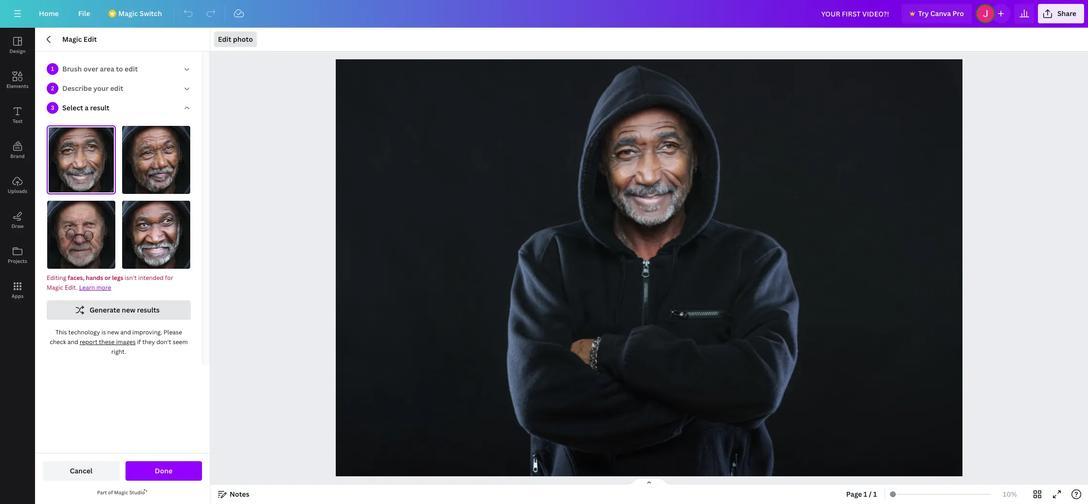 Task type: describe. For each thing, give the bounding box(es) containing it.
generate
[[90, 306, 120, 315]]

they
[[142, 338, 155, 347]]

1 horizontal spatial 1
[[864, 490, 868, 499]]

your
[[93, 84, 109, 93]]

area
[[100, 64, 114, 74]]

done button
[[125, 462, 202, 481]]

learn more link
[[79, 284, 111, 292]]

generate new results
[[90, 306, 160, 315]]

uploads
[[8, 188, 27, 195]]

2 horizontal spatial 1
[[874, 490, 877, 499]]

magic edit
[[62, 35, 97, 44]]

if
[[137, 338, 141, 347]]

check
[[50, 338, 66, 347]]

to
[[116, 64, 123, 74]]

+
[[628, 447, 631, 457]]

don't
[[156, 338, 171, 347]]

this technology is new and improving. please check and
[[50, 329, 182, 347]]

learn
[[79, 284, 95, 292]]

text button
[[0, 98, 35, 133]]

or
[[105, 274, 111, 282]]

for
[[165, 274, 173, 282]]

hands
[[86, 274, 103, 282]]

2
[[51, 84, 54, 92]]

notes
[[230, 490, 249, 499]]

images
[[116, 338, 136, 347]]

design button
[[0, 28, 35, 63]]

faces,
[[68, 274, 84, 282]]

over
[[83, 64, 98, 74]]

draw
[[11, 223, 24, 230]]

1 edit from the left
[[84, 35, 97, 44]]

magic switch
[[118, 9, 162, 18]]

brush
[[62, 64, 82, 74]]

+ add page button
[[333, 442, 959, 462]]

isn't
[[125, 274, 137, 282]]

1 vertical spatial and
[[68, 338, 78, 347]]

0 horizontal spatial 1
[[51, 65, 54, 73]]

report these images
[[80, 338, 136, 347]]

notes button
[[214, 487, 253, 503]]

new inside this technology is new and improving. please check and
[[107, 329, 119, 337]]

home link
[[31, 4, 67, 23]]

0 vertical spatial edit
[[125, 64, 138, 74]]

add
[[633, 447, 646, 457]]

new inside generate new results button
[[122, 306, 135, 315]]

report these images link
[[80, 338, 136, 347]]

10%
[[1003, 490, 1017, 499]]

magic for magic studio
[[114, 490, 128, 497]]

apps
[[12, 293, 24, 300]]

magic for magic switch
[[118, 9, 138, 18]]

results
[[137, 306, 160, 315]]

please
[[164, 329, 182, 337]]

is
[[101, 329, 106, 337]]

part
[[97, 490, 107, 497]]

magic inside isn't intended for magic edit.
[[47, 284, 63, 292]]

magic studio
[[114, 490, 145, 497]]

this
[[55, 329, 67, 337]]

home
[[39, 9, 59, 18]]

pro
[[953, 9, 964, 18]]

share button
[[1038, 4, 1085, 23]]

page
[[847, 490, 862, 499]]

cancel
[[70, 467, 93, 476]]

of
[[108, 490, 113, 497]]

editing faces, hands or legs
[[47, 274, 123, 282]]

right.
[[111, 348, 126, 356]]

cancel button
[[43, 462, 120, 481]]

apps button
[[0, 273, 35, 308]]

learn more
[[79, 284, 111, 292]]

generate new results button
[[47, 301, 191, 320]]

file
[[78, 9, 90, 18]]

share
[[1058, 9, 1077, 18]]

more
[[96, 284, 111, 292]]

10% button
[[995, 487, 1026, 503]]



Task type: vqa. For each thing, say whether or not it's contained in the screenshot.
/
yes



Task type: locate. For each thing, give the bounding box(es) containing it.
0 vertical spatial new
[[122, 306, 135, 315]]

magic left switch
[[118, 9, 138, 18]]

1 right /
[[874, 490, 877, 499]]

select a result
[[62, 103, 109, 112]]

magic down editing
[[47, 284, 63, 292]]

edit photo
[[218, 35, 253, 44]]

main menu bar
[[0, 0, 1088, 28]]

1 horizontal spatial and
[[120, 329, 131, 337]]

new left results
[[122, 306, 135, 315]]

intended
[[138, 274, 164, 282]]

3
[[51, 104, 54, 112]]

1 horizontal spatial new
[[122, 306, 135, 315]]

and up images
[[120, 329, 131, 337]]

Design title text field
[[814, 4, 898, 23]]

edit inside dropdown button
[[218, 35, 231, 44]]

0 vertical spatial and
[[120, 329, 131, 337]]

design
[[9, 48, 26, 55]]

magic down "file" dropdown button
[[62, 35, 82, 44]]

0 horizontal spatial new
[[107, 329, 119, 337]]

seem
[[173, 338, 188, 347]]

brand
[[10, 153, 25, 160]]

1 vertical spatial new
[[107, 329, 119, 337]]

try canva pro button
[[902, 4, 972, 23]]

page
[[648, 447, 664, 457]]

try canva pro
[[919, 9, 964, 18]]

brush over area to edit
[[62, 64, 138, 74]]

0 horizontal spatial edit
[[84, 35, 97, 44]]

select
[[62, 103, 83, 112]]

magic
[[118, 9, 138, 18], [62, 35, 82, 44], [47, 284, 63, 292], [114, 490, 128, 497]]

0 horizontal spatial and
[[68, 338, 78, 347]]

elements button
[[0, 63, 35, 98]]

2 edit from the left
[[218, 35, 231, 44]]

magic right of
[[114, 490, 128, 497]]

elements
[[6, 83, 29, 90]]

isn't intended for magic edit.
[[47, 274, 173, 292]]

uploads button
[[0, 168, 35, 203]]

side panel tab list
[[0, 28, 35, 308]]

edit
[[84, 35, 97, 44], [218, 35, 231, 44]]

canva
[[931, 9, 951, 18]]

edit left photo
[[218, 35, 231, 44]]

edit
[[125, 64, 138, 74], [110, 84, 123, 93]]

0 horizontal spatial edit
[[110, 84, 123, 93]]

new right the is
[[107, 329, 119, 337]]

switch
[[140, 9, 162, 18]]

text
[[13, 118, 22, 125]]

draw button
[[0, 203, 35, 238]]

describe your edit
[[62, 84, 123, 93]]

and
[[120, 329, 131, 337], [68, 338, 78, 347]]

part of
[[97, 490, 114, 497]]

legs
[[112, 274, 123, 282]]

improving.
[[132, 329, 162, 337]]

editing
[[47, 274, 66, 282]]

show pages image
[[626, 479, 673, 486]]

a
[[85, 103, 89, 112]]

these
[[99, 338, 115, 347]]

result
[[90, 103, 109, 112]]

1
[[51, 65, 54, 73], [864, 490, 868, 499], [874, 490, 877, 499]]

projects button
[[0, 238, 35, 273]]

describe
[[62, 84, 92, 93]]

page 1 / 1
[[847, 490, 877, 499]]

done
[[155, 467, 173, 476]]

1 horizontal spatial edit
[[218, 35, 231, 44]]

/
[[869, 490, 872, 499]]

edit down "file" dropdown button
[[84, 35, 97, 44]]

new
[[122, 306, 135, 315], [107, 329, 119, 337]]

edit right to
[[125, 64, 138, 74]]

brand button
[[0, 133, 35, 168]]

edit right your
[[110, 84, 123, 93]]

try
[[919, 9, 929, 18]]

report
[[80, 338, 98, 347]]

projects
[[8, 258, 27, 265]]

1 up 2
[[51, 65, 54, 73]]

1 vertical spatial edit
[[110, 84, 123, 93]]

magic for magic edit
[[62, 35, 82, 44]]

and down technology
[[68, 338, 78, 347]]

studio
[[129, 490, 145, 497]]

+ add page
[[628, 447, 664, 457]]

1 horizontal spatial edit
[[125, 64, 138, 74]]

file button
[[70, 4, 98, 23]]

1 left /
[[864, 490, 868, 499]]

photo
[[233, 35, 253, 44]]

magic inside button
[[118, 9, 138, 18]]

if they don't seem right.
[[111, 338, 188, 356]]

edit photo button
[[214, 32, 257, 47]]

edit.
[[65, 284, 78, 292]]

technology
[[68, 329, 100, 337]]



